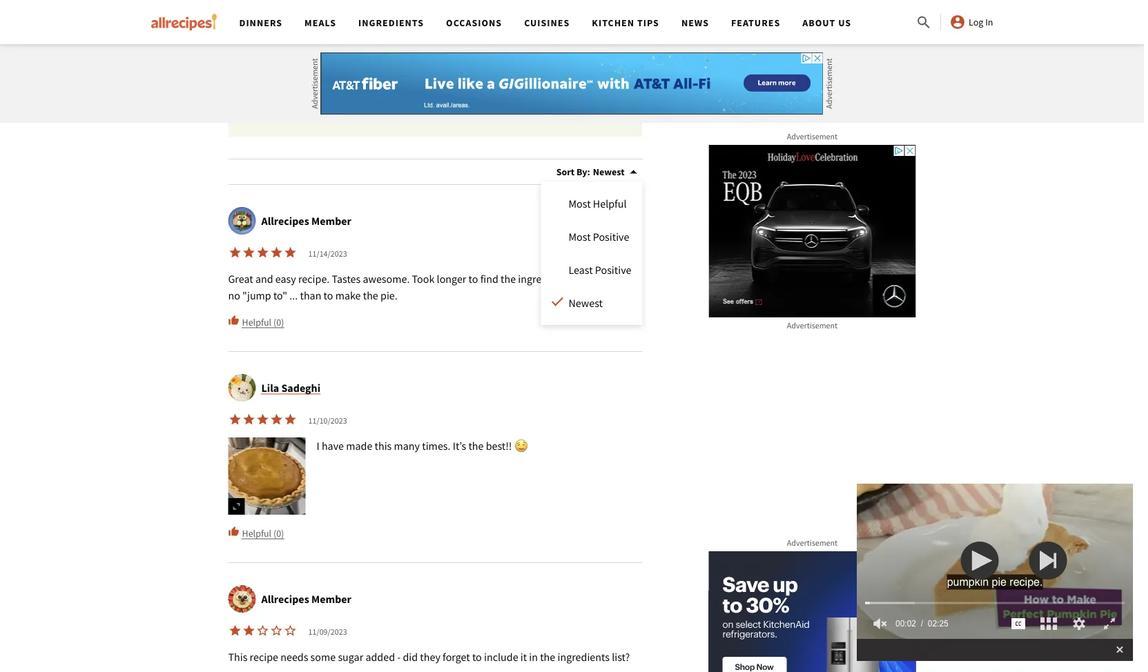 Task type: vqa. For each thing, say whether or not it's contained in the screenshot.
first Helpful (0) button from the bottom
yes



Task type: locate. For each thing, give the bounding box(es) containing it.
this
[[228, 651, 248, 664]]

helpful (0)
[[242, 316, 284, 328], [242, 527, 284, 540]]

most positive button
[[569, 229, 632, 245]]

2 (0) from the top
[[273, 527, 284, 540]]

i
[[333, 30, 336, 44], [317, 439, 320, 453]]

to up oven.
[[429, 30, 439, 44]]

i up that
[[333, 30, 336, 44]]

positive inside button
[[593, 230, 629, 244]]

allrecipes up star outline image
[[261, 593, 309, 606]]

1 vertical spatial newest
[[569, 296, 603, 310]]

0 vertical spatial ingredients
[[518, 272, 570, 286]]

the left end
[[451, 46, 468, 60]]

0 horizontal spatial the
[[281, 63, 298, 77]]

and
[[448, 63, 466, 77], [255, 272, 273, 286]]

is
[[628, 272, 636, 286]]

1 allrecipes member from the top
[[261, 214, 351, 228]]

thumb up image
[[228, 315, 239, 326]]

the right it's
[[468, 439, 484, 453]]

cuisines
[[524, 17, 570, 29]]

allrecipes member
[[261, 214, 351, 228], [261, 593, 351, 606]]

02:25 timer
[[916, 609, 949, 639]]

most inside button
[[569, 230, 591, 244]]

allrecipes member up 11/09/2023
[[261, 593, 351, 606]]

most helpful button
[[569, 196, 632, 212]]

helpful (0) button down "jump
[[228, 315, 284, 329]]

least positive
[[569, 263, 632, 277]]

there
[[602, 272, 626, 286]]

skin
[[521, 30, 539, 44]]

ingredients left (since
[[518, 272, 570, 286]]

looked
[[519, 46, 551, 60]]

in up mild
[[395, 46, 404, 60]]

and inside great and easy recipe.  tastes awesome.  took longer to find the ingredients (since there is no "jump to" ... than to make the pie.
[[255, 272, 273, 286]]

in right mild
[[412, 63, 421, 77]]

1 (0) from the top
[[273, 316, 284, 328]]

0 vertical spatial advertisement region
[[321, 52, 823, 115]]

allrecipes up 11/14/2023
[[261, 214, 309, 228]]

most down by:
[[569, 197, 591, 211]]

positive inside button
[[595, 263, 632, 277]]

2 vertical spatial advertisement region
[[709, 552, 916, 673]]

1 vertical spatial helpful (0) button
[[228, 526, 284, 541]]

recipe
[[398, 30, 427, 44], [250, 651, 278, 664]]

helpful (0) right thumb up icon
[[242, 527, 284, 540]]

2 allrecipes from the top
[[261, 593, 309, 606]]

star image
[[242, 246, 256, 260], [242, 413, 256, 427], [256, 413, 270, 427], [270, 413, 283, 427], [228, 624, 242, 638], [242, 624, 256, 638]]

helpful left (107)
[[275, 90, 305, 103]]

in
[[395, 46, 404, 60], [412, 63, 421, 77], [529, 651, 538, 664]]

home image
[[151, 14, 217, 30]]

0 vertical spatial most
[[569, 197, 591, 211]]

oven.
[[423, 46, 449, 60]]

helpful (0) down "jump
[[242, 316, 284, 328]]

list?
[[612, 651, 630, 664]]

1 helpful (0) from the top
[[242, 316, 284, 328]]

log in
[[969, 16, 993, 28]]

helpful (0) button for 11/10/2023
[[228, 526, 284, 541]]

of
[[279, 46, 289, 60]]

and inside not impressed. i followed the recipe to the letter. a thick skin developed on top of the pie that ballooned in the oven. the end result looked like a shar pei. the pumpkin itself was mild in taste and over baked.
[[448, 63, 466, 77]]

2 allrecipes member from the top
[[261, 593, 351, 606]]

user photo upload image
[[228, 438, 306, 515]]

not impressed. i followed the recipe to the letter. a thick skin developed on top of the pie that ballooned in the oven. the end result looked like a shar pei. the pumpkin itself was mild in taste and over baked.
[[261, 30, 605, 77]]

the
[[381, 30, 396, 44], [441, 30, 456, 44], [291, 46, 306, 60], [406, 46, 421, 60], [501, 272, 516, 286], [363, 289, 378, 303], [468, 439, 484, 453], [540, 651, 555, 664]]

taste
[[423, 63, 446, 77]]

many
[[394, 439, 420, 453]]

2 member from the top
[[311, 593, 351, 606]]

1 vertical spatial in
[[412, 63, 421, 77]]

ingredients
[[358, 17, 424, 29]]

0 vertical spatial allrecipes
[[261, 214, 309, 228]]

star image
[[228, 246, 242, 260], [256, 246, 270, 260], [270, 246, 283, 260], [283, 246, 297, 260], [228, 413, 242, 427], [283, 413, 297, 427]]

to
[[429, 30, 439, 44], [469, 272, 478, 286], [324, 289, 333, 303], [472, 651, 482, 664]]

helpful right thumb up icon
[[242, 527, 272, 540]]

0 vertical spatial the
[[451, 46, 468, 60]]

0 vertical spatial positive
[[593, 230, 629, 244]]

select a sort option element
[[593, 165, 643, 179]]

star outline image
[[270, 624, 283, 638], [283, 624, 297, 638]]

1 vertical spatial recipe
[[250, 651, 278, 664]]

helpful inside helpful (107) button
[[275, 90, 305, 103]]

1 vertical spatial helpful (0)
[[242, 527, 284, 540]]

ingredients left list?
[[558, 651, 610, 664]]

about us
[[803, 17, 852, 29]]

took
[[412, 272, 435, 286]]

1 member from the top
[[311, 214, 351, 228]]

the up oven.
[[441, 30, 456, 44]]

(0) right thumb up icon
[[273, 527, 284, 540]]

helpful down the select a sort option element
[[593, 197, 627, 211]]

the right find
[[501, 272, 516, 286]]

0 vertical spatial newest
[[593, 166, 625, 178]]

did
[[403, 651, 418, 664]]

us
[[838, 17, 852, 29]]

tastes
[[332, 272, 361, 286]]

pie
[[308, 46, 322, 60]]

great
[[228, 272, 253, 286]]

helpful (0) button down user photo upload
[[228, 526, 284, 541]]

member
[[311, 214, 351, 228], [311, 593, 351, 606]]

newest right by:
[[593, 166, 625, 178]]

thumb up image
[[228, 527, 239, 538]]

1 horizontal spatial i
[[333, 30, 336, 44]]

2 most from the top
[[569, 230, 591, 244]]

1 vertical spatial and
[[255, 272, 273, 286]]

0 horizontal spatial recipe
[[250, 651, 278, 664]]

ingredients link
[[358, 17, 424, 29]]

positive for most positive
[[593, 230, 629, 244]]

(107)
[[307, 90, 327, 103]]

news link
[[681, 17, 709, 29]]

ballooned
[[346, 46, 393, 60]]

0 vertical spatial allrecipes member
[[261, 214, 351, 228]]

2 horizontal spatial in
[[529, 651, 538, 664]]

mild
[[389, 63, 410, 77]]

0 horizontal spatial in
[[395, 46, 404, 60]]

and up "jump
[[255, 272, 273, 286]]

occasions
[[446, 17, 502, 29]]

include
[[484, 651, 518, 664]]

1 vertical spatial allrecipes member
[[261, 593, 351, 606]]

developed
[[542, 30, 590, 44]]

a
[[571, 46, 577, 60]]

some
[[310, 651, 336, 664]]

2 helpful (0) from the top
[[242, 527, 284, 540]]

newest down (since
[[569, 296, 603, 310]]

newest
[[593, 166, 625, 178], [569, 296, 603, 310]]

member up 11/14/2023
[[311, 214, 351, 228]]

0 vertical spatial (0)
[[273, 316, 284, 328]]

(0) for 11/14/2023
[[273, 316, 284, 328]]

1 vertical spatial member
[[311, 593, 351, 606]]

to"
[[273, 289, 287, 303]]

1 vertical spatial i
[[317, 439, 320, 453]]

ingredients inside great and easy recipe.  tastes awesome.  took longer to find the ingredients (since there is no "jump to" ... than to make the pie.
[[518, 272, 570, 286]]

i left the 'have'
[[317, 439, 320, 453]]

0 horizontal spatial and
[[255, 272, 273, 286]]

0 vertical spatial in
[[395, 46, 404, 60]]

a
[[487, 30, 493, 44]]

navigation
[[228, 0, 916, 44]]

...
[[290, 289, 298, 303]]

1 vertical spatial allrecipes
[[261, 593, 309, 606]]

and left "over"
[[448, 63, 466, 77]]

0 vertical spatial and
[[448, 63, 466, 77]]

newest button
[[569, 295, 632, 312]]

1 horizontal spatial recipe
[[398, 30, 427, 44]]

most up least on the top
[[569, 230, 591, 244]]

baked.
[[490, 63, 522, 77]]

helpful
[[275, 90, 305, 103], [593, 197, 627, 211], [242, 316, 272, 328], [242, 527, 272, 540]]

advertisement region
[[321, 52, 823, 115], [709, 145, 916, 318], [709, 552, 916, 673]]

1 horizontal spatial in
[[412, 63, 421, 77]]

(0) down to"
[[273, 316, 284, 328]]

features link
[[731, 17, 780, 29]]

member for 11/14/2023
[[311, 214, 351, 228]]

0 vertical spatial recipe
[[398, 30, 427, 44]]

most
[[569, 197, 591, 211], [569, 230, 591, 244]]

1 allrecipes from the top
[[261, 214, 309, 228]]

over
[[468, 63, 488, 77]]

features
[[731, 17, 780, 29]]

member up 11/09/2023
[[311, 593, 351, 606]]

recipe down ingredients
[[398, 30, 427, 44]]

by:
[[577, 166, 590, 178]]

pei.
[[261, 63, 278, 77]]

1 most from the top
[[569, 197, 591, 211]]

recipe right this
[[250, 651, 278, 664]]

2 helpful (0) button from the top
[[228, 526, 284, 541]]

1 vertical spatial positive
[[595, 263, 632, 277]]

(0)
[[273, 316, 284, 328], [273, 527, 284, 540]]

recipe inside not impressed. i followed the recipe to the letter. a thick skin developed on top of the pie that ballooned in the oven. the end result looked like a shar pei. the pumpkin itself was mild in taste and over baked.
[[398, 30, 427, 44]]

0 vertical spatial helpful (0) button
[[228, 315, 284, 329]]

i have made this many times. it's the best!!  🤤
[[317, 439, 525, 453]]

0 vertical spatial helpful (0)
[[242, 316, 284, 328]]

positive for least positive
[[595, 263, 632, 277]]

1 helpful (0) button from the top
[[228, 315, 284, 329]]

allrecipes member for 11/09/2023
[[261, 593, 351, 606]]

the left pie.
[[363, 289, 378, 303]]

helpful right thumb up image
[[242, 316, 272, 328]]

helpful (0) for 11/10/2023
[[242, 527, 284, 540]]

lila sadeghi
[[261, 381, 321, 395]]

helpful (107)
[[275, 90, 327, 103]]

0 vertical spatial member
[[311, 214, 351, 228]]

allrecipes member up 11/14/2023
[[261, 214, 351, 228]]

best!!
[[486, 439, 512, 453]]

0 vertical spatial i
[[333, 30, 336, 44]]

in right it
[[529, 651, 538, 664]]

account image
[[950, 14, 966, 30]]

2 star outline image from the left
[[283, 624, 297, 638]]

helpful inside most helpful button
[[593, 197, 627, 211]]

sort
[[556, 166, 575, 178]]

1 vertical spatial most
[[569, 230, 591, 244]]

1 horizontal spatial and
[[448, 63, 466, 77]]

to inside not impressed. i followed the recipe to the letter. a thick skin developed on top of the pie that ballooned in the oven. the end result looked like a shar pei. the pumpkin itself was mild in taste and over baked.
[[429, 30, 439, 44]]

most inside button
[[569, 197, 591, 211]]

to right 'forget'
[[472, 651, 482, 664]]

1 vertical spatial (0)
[[273, 527, 284, 540]]

the down "of"
[[281, 63, 298, 77]]



Task type: describe. For each thing, give the bounding box(es) containing it.
member for 11/09/2023
[[311, 593, 351, 606]]

meals link
[[305, 17, 336, 29]]

the down ingredients
[[381, 30, 396, 44]]

cuisines link
[[524, 17, 570, 29]]

it
[[521, 651, 527, 664]]

not
[[261, 30, 278, 44]]

helpful (0) button for 11/14/2023
[[228, 315, 284, 329]]

sort by: newest
[[556, 166, 625, 178]]

make
[[335, 289, 361, 303]]

dinners
[[239, 17, 282, 29]]

most for most helpful
[[569, 197, 591, 211]]

sugar
[[338, 651, 363, 664]]

made
[[346, 439, 372, 453]]

helpful (0) for 11/14/2023
[[242, 316, 284, 328]]

awesome.
[[363, 272, 410, 286]]

occasions link
[[446, 17, 502, 29]]

they
[[420, 651, 441, 664]]

helpful (107) button
[[261, 89, 327, 104]]

it's
[[453, 439, 466, 453]]

least
[[569, 263, 593, 277]]

1 vertical spatial advertisement region
[[709, 145, 916, 318]]

unmute button group
[[865, 609, 896, 639]]

end
[[470, 46, 488, 60]]

shar
[[579, 46, 599, 60]]

tips
[[637, 17, 659, 29]]

followed
[[338, 30, 379, 44]]

this
[[375, 439, 392, 453]]

most helpful
[[569, 197, 627, 211]]

about
[[803, 17, 836, 29]]

times.
[[422, 439, 451, 453]]

was
[[369, 63, 387, 77]]

1 horizontal spatial the
[[451, 46, 468, 60]]

2 vertical spatial in
[[529, 651, 538, 664]]

11/14/2023
[[308, 249, 347, 259]]

i inside not impressed. i followed the recipe to the letter. a thick skin developed on top of the pie that ballooned in the oven. the end result looked like a shar pei. the pumpkin itself was mild in taste and over baked.
[[333, 30, 336, 44]]

needs
[[281, 651, 308, 664]]

letter.
[[458, 30, 485, 44]]

"jump
[[242, 289, 271, 303]]

to right "than"
[[324, 289, 333, 303]]

(since
[[573, 272, 600, 286]]

easy
[[275, 272, 296, 286]]

to left find
[[469, 272, 478, 286]]

navigation containing dinners
[[228, 0, 916, 44]]

🤤
[[514, 439, 525, 453]]

1 vertical spatial ingredients
[[558, 651, 610, 664]]

allrecipes member for 11/14/2023
[[261, 214, 351, 228]]

forget
[[443, 651, 470, 664]]

find
[[480, 272, 499, 286]]

meals
[[305, 17, 336, 29]]

have
[[322, 439, 344, 453]]

top
[[261, 46, 277, 60]]

sadeghi
[[281, 381, 321, 395]]

impressed.
[[280, 30, 331, 44]]

this recipe needs some sugar added - did they forget to include it in the ingredients list?
[[228, 651, 630, 664]]

added
[[366, 651, 395, 664]]

the up mild
[[406, 46, 421, 60]]

allrecipes for 11/14/2023
[[261, 214, 309, 228]]

1 star outline image from the left
[[270, 624, 283, 638]]

02:25
[[928, 619, 949, 629]]

the right it
[[540, 651, 555, 664]]

00:02 timer
[[896, 609, 916, 639]]

the right "of"
[[291, 46, 306, 60]]

in
[[986, 16, 993, 28]]

like
[[553, 46, 569, 60]]

lila
[[261, 381, 279, 395]]

that
[[325, 46, 344, 60]]

result
[[490, 46, 517, 60]]

1 vertical spatial the
[[281, 63, 298, 77]]

news
[[681, 17, 709, 29]]

0 horizontal spatial i
[[317, 439, 320, 453]]

about us link
[[803, 17, 852, 29]]

itself
[[344, 63, 367, 77]]

allrecipes for 11/09/2023
[[261, 593, 309, 606]]

thick
[[495, 30, 518, 44]]

11/10/2023
[[308, 416, 347, 427]]

dinners link
[[239, 17, 282, 29]]

(0) for 11/10/2023
[[273, 527, 284, 540]]

11/09/2023
[[308, 627, 347, 638]]

newest inside button
[[569, 296, 603, 310]]

no
[[228, 289, 240, 303]]

most for most positive
[[569, 230, 591, 244]]

kitchen tips
[[592, 17, 659, 29]]

search image
[[916, 14, 932, 31]]

kitchen tips link
[[592, 17, 659, 29]]

log in link
[[950, 14, 993, 30]]

kitchen
[[592, 17, 635, 29]]

log
[[969, 16, 984, 28]]

00:02
[[896, 619, 916, 629]]

star outline image
[[256, 624, 270, 638]]

than
[[300, 289, 321, 303]]

on
[[593, 30, 605, 44]]



